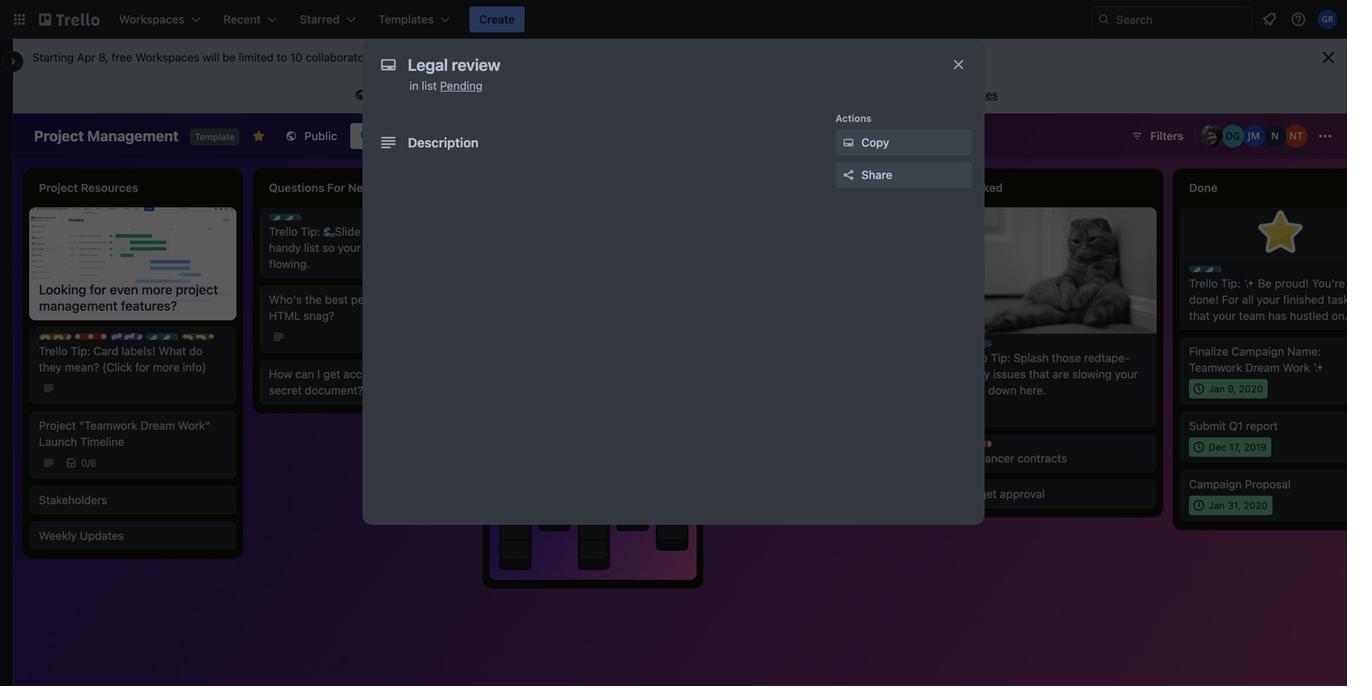 Task type: describe. For each thing, give the bounding box(es) containing it.
campaign inside finalize campaign name: teamwork dream work ✨
[[1232, 345, 1285, 358]]

in
[[410, 79, 419, 92]]

tip for you're
[[1234, 267, 1249, 278]]

collaborators.
[[306, 51, 377, 64]]

to inside who's the best person to fix my html snag?
[[390, 293, 401, 306]]

color: purple, title: "design team" element
[[110, 334, 187, 346]]

table link
[[423, 123, 488, 149]]

🌊slide
[[324, 225, 361, 238]]

description
[[408, 135, 479, 150]]

project for project "teamwork dream work" launch timeline
[[39, 419, 76, 432]]

color: sky, title: "trello tip" element for trello tip: ✨ be proud! you're done! for all your finished tas
[[1189, 266, 1249, 278]]

public button
[[275, 123, 347, 149]]

labels!
[[121, 344, 156, 358]]

create button
[[470, 6, 525, 32]]

freelancer contracts link
[[959, 450, 1147, 467]]

finalize
[[1189, 345, 1229, 358]]

finalize campaign name: teamwork dream work ✨
[[1189, 345, 1325, 374]]

limits
[[542, 51, 569, 64]]

tip right team
[[191, 334, 205, 346]]

your inside trello tip trello tip: splash those redtape- heavy issues that are slowing your team down here.
[[1115, 367, 1138, 381]]

dec
[[1209, 442, 1227, 453]]

greg robinson (gregrobinson96) image
[[1318, 10, 1338, 29]]

person
[[351, 293, 387, 306]]

submit
[[1189, 419, 1226, 433]]

what
[[159, 344, 186, 358]]

templates
[[945, 88, 998, 101]]

down
[[989, 384, 1017, 397]]

to left copy.
[[640, 88, 650, 101]]

into
[[411, 225, 430, 238]]

for inside the trello tip: card labels! what do they mean? (click for more info)
[[135, 361, 150, 374]]

primary element
[[0, 0, 1347, 39]]

starting apr 8, free workspaces will be limited to 10 collaborators. learn more about collaborator limits
[[32, 51, 569, 64]]

proud!
[[1275, 277, 1309, 290]]

trello inside the trello tip: card labels! what do they mean? (click for more info)
[[39, 344, 68, 358]]

1 horizontal spatial list
[[422, 79, 437, 92]]

team for keeps
[[364, 241, 390, 254]]

about
[[443, 51, 473, 64]]

trello tip trello tip: ✨ be proud! you're done! for all your finished tas
[[1189, 267, 1347, 322]]

weekly updates link
[[39, 528, 227, 544]]

campaign proposal link
[[1189, 476, 1347, 493]]

workspaces
[[135, 51, 199, 64]]

board
[[378, 129, 410, 143]]

your inside 'trello tip trello tip: ✨ be proud! you're done! for all your finished tas'
[[1257, 293, 1280, 306]]

caity (caity) image
[[1201, 125, 1224, 147]]

table
[[450, 129, 479, 143]]

color: lime, title: "halp" element
[[182, 334, 219, 346]]

jan for campaign
[[1209, 500, 1225, 511]]

proposal
[[1245, 478, 1291, 491]]

0 vertical spatial for
[[502, 88, 516, 101]]

halp
[[198, 334, 219, 346]]

tip for into
[[314, 215, 329, 226]]

trello tip: 🌊slide your q's into this handy list so your team keeps on flowing. link
[[269, 224, 457, 272]]

tip for heavy
[[1004, 341, 1019, 352]]

jan 9, 2020
[[1209, 383, 1263, 395]]

search image
[[1098, 13, 1111, 26]]

snag?
[[304, 309, 334, 322]]

create
[[479, 13, 515, 26]]

project "teamwork dream work" launch timeline link
[[39, 418, 227, 450]]

dream inside "project "teamwork dream work" launch timeline"
[[141, 419, 175, 432]]

timeline
[[80, 435, 124, 449]]

show menu image
[[1318, 128, 1334, 144]]

sm image
[[352, 88, 369, 104]]

updates
[[80, 529, 124, 543]]

color: orange, title: "one more step" element
[[959, 441, 992, 447]]

9,
[[1228, 383, 1237, 395]]

pending
[[440, 79, 483, 92]]

your left q's
[[364, 225, 387, 238]]

budget approval link
[[959, 486, 1147, 502]]

heavy
[[959, 367, 990, 381]]

how can i get access to the super secret document? link
[[269, 366, 457, 399]]

collaborator
[[476, 51, 539, 64]]

copy
[[862, 136, 889, 149]]

/
[[87, 458, 90, 469]]

report
[[1246, 419, 1278, 433]]

internet
[[596, 88, 637, 101]]

dream inside finalize campaign name: teamwork dream work ✨
[[1246, 361, 1280, 374]]

10
[[290, 51, 303, 64]]

tip: inside the trello tip: card labels! what do they mean? (click for more info)
[[71, 344, 90, 358]]

access
[[344, 367, 380, 381]]

team
[[161, 334, 187, 346]]

open information menu image
[[1291, 11, 1307, 28]]

team for down
[[959, 384, 986, 397]]

color: sky, title: "trello tip" element for trello tip: splash those redtape- heavy issues that are slowing your team down here.
[[959, 340, 1019, 352]]

the inside the how can i get access to the super secret document?
[[397, 367, 414, 381]]

issues
[[993, 367, 1026, 381]]

anyone
[[519, 88, 557, 101]]

the inside who's the best person to fix my html snag?
[[305, 293, 322, 306]]

project management
[[34, 127, 179, 145]]

this
[[433, 225, 452, 238]]

management
[[87, 127, 179, 145]]

do
[[189, 344, 203, 358]]

budget
[[959, 487, 997, 501]]

copy link
[[836, 130, 972, 156]]

fix
[[404, 293, 416, 306]]

jordan mirchev (jordan_mirchev) image
[[1243, 125, 1266, 147]]

weekly updates
[[39, 529, 124, 543]]

trello tip trello tip: splash those redtape- heavy issues that are slowing your team down here.
[[959, 341, 1138, 397]]

0 / 6
[[81, 458, 96, 469]]

finalize campaign name: teamwork dream work ✨ link
[[1189, 344, 1347, 376]]

done!
[[1189, 293, 1219, 306]]

those
[[1052, 351, 1081, 365]]

freelancer contracts
[[959, 452, 1067, 465]]

star or unstar board image
[[253, 130, 266, 143]]

learn more about collaborator limits link
[[381, 51, 569, 64]]

explore more templates
[[872, 88, 998, 101]]

stakeholders link
[[39, 492, 227, 509]]

card
[[93, 344, 118, 358]]

✨ inside finalize campaign name: teamwork dream work ✨
[[1313, 361, 1325, 374]]

contracts
[[1018, 452, 1067, 465]]

in list pending
[[410, 79, 483, 92]]

project "teamwork dream work" launch timeline
[[39, 419, 210, 449]]

to inside the how can i get access to the super secret document?
[[383, 367, 394, 381]]

trello tip: ✨ be proud! you're done! for all your finished tas link
[[1189, 275, 1347, 324]]

be
[[222, 51, 236, 64]]

tip: for you're
[[1221, 277, 1241, 290]]

i
[[317, 367, 320, 381]]

on inside trello tip trello tip: 🌊slide your q's into this handy list so your team keeps on flowing.
[[427, 241, 441, 254]]

1 horizontal spatial more
[[413, 51, 440, 64]]

budget approval
[[959, 487, 1045, 501]]

0
[[81, 458, 87, 469]]



Task type: locate. For each thing, give the bounding box(es) containing it.
public
[[418, 88, 450, 101]]

my
[[419, 293, 435, 306]]

1 vertical spatial dream
[[141, 419, 175, 432]]

who's the best person to fix my html snag? link
[[269, 292, 457, 324]]

learn
[[381, 51, 410, 64]]

1 vertical spatial for
[[135, 361, 150, 374]]

tip: up issues
[[991, 351, 1011, 365]]

1 horizontal spatial the
[[397, 367, 414, 381]]

jan left 31,
[[1209, 500, 1225, 511]]

color: red, title: "priority" element
[[75, 334, 125, 346]]

tip: inside 'trello tip trello tip: ✨ be proud! you're done! for all your finished tas'
[[1221, 277, 1241, 290]]

0 horizontal spatial ✨
[[1244, 277, 1255, 290]]

tip: for heavy
[[991, 351, 1011, 365]]

tip: for into
[[301, 225, 320, 238]]

0 vertical spatial list
[[422, 79, 437, 92]]

q1
[[1229, 419, 1243, 433]]

info)
[[183, 361, 206, 374]]

color: sky, title: "trello tip" element
[[269, 214, 329, 226], [1189, 266, 1249, 278], [146, 334, 205, 346], [959, 340, 1019, 352]]

here.
[[1020, 384, 1047, 397]]

priority
[[91, 334, 125, 346]]

tip: inside trello tip trello tip: 🌊slide your q's into this handy list so your team keeps on flowing.
[[301, 225, 320, 238]]

list inside trello tip trello tip: 🌊slide your q's into this handy list so your team keeps on flowing.
[[304, 241, 319, 254]]

redtape-
[[1084, 351, 1130, 365]]

tip: up for
[[1221, 277, 1241, 290]]

nic (nicoletollefson1) image
[[1264, 125, 1287, 147]]

starting
[[32, 51, 74, 64]]

on
[[560, 88, 573, 101], [427, 241, 441, 254]]

your down 🌊slide
[[338, 241, 361, 254]]

the left internet
[[576, 88, 593, 101]]

list right in
[[422, 79, 437, 92]]

devan goldstein (devangoldstein2) image
[[1222, 125, 1245, 147]]

on down this
[[427, 241, 441, 254]]

0 vertical spatial more
[[413, 51, 440, 64]]

tip inside 'trello tip trello tip: ✨ be proud! you're done! for all your finished tas'
[[1234, 267, 1249, 278]]

can
[[295, 367, 314, 381]]

who's the best person to fix my html snag?
[[269, 293, 435, 322]]

super
[[417, 367, 446, 381]]

1 vertical spatial list
[[304, 241, 319, 254]]

tip left be
[[1234, 267, 1249, 278]]

more right the explore
[[915, 88, 942, 101]]

trello tip trello tip: 🌊slide your q's into this handy list so your team keeps on flowing.
[[269, 215, 452, 271]]

1 horizontal spatial ✨
[[1313, 361, 1325, 374]]

for left anyone
[[502, 88, 516, 101]]

2 vertical spatial the
[[397, 367, 414, 381]]

project
[[34, 127, 84, 145], [39, 419, 76, 432]]

2020 right 31,
[[1244, 500, 1268, 511]]

1 vertical spatial ✨
[[1313, 361, 1325, 374]]

pending link
[[440, 79, 483, 92]]

board link
[[350, 123, 419, 149]]

dream left work"
[[141, 419, 175, 432]]

this
[[372, 88, 394, 101]]

team inside trello tip trello tip: splash those redtape- heavy issues that are slowing your team down here.
[[959, 384, 986, 397]]

1 vertical spatial more
[[915, 88, 942, 101]]

actions
[[836, 113, 872, 124]]

jan for finalize
[[1209, 383, 1225, 395]]

✨ left be
[[1244, 277, 1255, 290]]

list
[[422, 79, 437, 92], [304, 241, 319, 254]]

team down q's
[[364, 241, 390, 254]]

this is a public template for anyone on the internet to copy.
[[372, 88, 681, 101]]

0 vertical spatial jan
[[1209, 383, 1225, 395]]

your down be
[[1257, 293, 1280, 306]]

tip:
[[301, 225, 320, 238], [1221, 277, 1241, 290], [71, 344, 90, 358], [991, 351, 1011, 365]]

more down 'what'
[[153, 361, 180, 374]]

0 vertical spatial 2020
[[1239, 383, 1263, 395]]

0 horizontal spatial list
[[304, 241, 319, 254]]

1 vertical spatial project
[[39, 419, 76, 432]]

dream left work
[[1246, 361, 1280, 374]]

0 horizontal spatial team
[[364, 241, 390, 254]]

0 vertical spatial the
[[576, 88, 593, 101]]

tip: up mean?
[[71, 344, 90, 358]]

template
[[453, 88, 499, 101]]

1 vertical spatial on
[[427, 241, 441, 254]]

1 vertical spatial campaign
[[1189, 478, 1242, 491]]

2 horizontal spatial more
[[915, 88, 942, 101]]

sm image
[[841, 135, 857, 151]]

submit q1 report link
[[1189, 418, 1347, 434]]

campaign proposal
[[1189, 478, 1291, 491]]

0 vertical spatial project
[[34, 127, 84, 145]]

q's
[[390, 225, 408, 238]]

dec 17, 2019
[[1209, 442, 1267, 453]]

the up snag?
[[305, 293, 322, 306]]

the
[[576, 88, 593, 101], [305, 293, 322, 306], [397, 367, 414, 381]]

work"
[[178, 419, 210, 432]]

nicole tang (nicoletang31) image
[[1285, 125, 1308, 147]]

2020 for campaign
[[1239, 383, 1263, 395]]

Search field
[[1111, 7, 1253, 32]]

trello tip: card labels! what do they mean? (click for more info) link
[[39, 343, 227, 376]]

for
[[502, 88, 516, 101], [135, 361, 150, 374]]

campaign up 31,
[[1189, 478, 1242, 491]]

more up in
[[413, 51, 440, 64]]

0 horizontal spatial dream
[[141, 419, 175, 432]]

1 jan from the top
[[1209, 383, 1225, 395]]

0 vertical spatial on
[[560, 88, 573, 101]]

2019
[[1244, 442, 1267, 453]]

tip up "so"
[[314, 215, 329, 226]]

1 vertical spatial 2020
[[1244, 500, 1268, 511]]

campaign
[[1232, 345, 1285, 358], [1189, 478, 1242, 491]]

1 vertical spatial team
[[959, 384, 986, 397]]

more inside the trello tip: card labels! what do they mean? (click for more info)
[[153, 361, 180, 374]]

✨ down 'name:'
[[1313, 361, 1325, 374]]

are
[[1053, 367, 1070, 381]]

1 horizontal spatial team
[[959, 384, 986, 397]]

2020 right 9,
[[1239, 383, 1263, 395]]

campaign up work
[[1232, 345, 1285, 358]]

on right anyone
[[560, 88, 573, 101]]

your down redtape-
[[1115, 367, 1138, 381]]

you're
[[1312, 277, 1346, 290]]

0 horizontal spatial for
[[135, 361, 150, 374]]

project inside text field
[[34, 127, 84, 145]]

project inside "project "teamwork dream work" launch timeline"
[[39, 419, 76, 432]]

filters button
[[1126, 123, 1189, 149]]

how can i get access to the super secret document?
[[269, 367, 446, 397]]

8,
[[99, 51, 109, 64]]

dream
[[1246, 361, 1280, 374], [141, 419, 175, 432]]

get
[[323, 367, 340, 381]]

0 vertical spatial dream
[[1246, 361, 1280, 374]]

0 horizontal spatial more
[[153, 361, 180, 374]]

trello tip halp
[[162, 334, 219, 346]]

team down heavy on the right of page
[[959, 384, 986, 397]]

1 vertical spatial jan
[[1209, 500, 1225, 511]]

0 horizontal spatial on
[[427, 241, 441, 254]]

share
[[862, 168, 893, 182]]

2020 for proposal
[[1244, 500, 1268, 511]]

the left the super
[[397, 367, 414, 381]]

submit q1 report
[[1189, 419, 1278, 433]]

design
[[126, 334, 159, 346]]

project left management
[[34, 127, 84, 145]]

priority design team
[[91, 334, 187, 346]]

best
[[325, 293, 348, 306]]

tip
[[314, 215, 329, 226], [1234, 267, 1249, 278], [191, 334, 205, 346], [1004, 341, 1019, 352]]

tip inside trello tip trello tip: splash those redtape- heavy issues that are slowing your team down here.
[[1004, 341, 1019, 352]]

tip inside trello tip trello tip: 🌊slide your q's into this handy list so your team keeps on flowing.
[[314, 215, 329, 226]]

trello
[[285, 215, 311, 226], [269, 225, 298, 238], [1206, 267, 1232, 278], [1189, 277, 1218, 290], [162, 334, 188, 346], [976, 341, 1002, 352], [39, 344, 68, 358], [959, 351, 988, 365]]

who's
[[269, 293, 302, 306]]

tip: inside trello tip trello tip: splash those redtape- heavy issues that are slowing your team down here.
[[991, 351, 1011, 365]]

2 horizontal spatial the
[[576, 88, 593, 101]]

0 notifications image
[[1260, 10, 1279, 29]]

a
[[409, 88, 415, 101]]

stakeholders
[[39, 494, 107, 507]]

secret
[[269, 384, 302, 397]]

0 horizontal spatial the
[[305, 293, 322, 306]]

1 vertical spatial the
[[305, 293, 322, 306]]

0 vertical spatial campaign
[[1232, 345, 1285, 358]]

31,
[[1228, 500, 1241, 511]]

Board name text field
[[26, 123, 187, 149]]

(click
[[102, 361, 132, 374]]

project for project management
[[34, 127, 84, 145]]

copy.
[[653, 88, 681, 101]]

for down labels! at left
[[135, 361, 150, 374]]

launch
[[39, 435, 77, 449]]

slowing
[[1073, 367, 1112, 381]]

1 horizontal spatial dream
[[1246, 361, 1280, 374]]

to left fix
[[390, 293, 401, 306]]

to right the "access"
[[383, 367, 394, 381]]

list left "so"
[[304, 241, 319, 254]]

finished
[[1283, 293, 1325, 306]]

explore more templates link
[[862, 82, 1008, 108]]

1 horizontal spatial on
[[560, 88, 573, 101]]

tip: up handy
[[301, 225, 320, 238]]

None text field
[[400, 50, 935, 79]]

1 horizontal spatial for
[[502, 88, 516, 101]]

tip up issues
[[1004, 341, 1019, 352]]

handy
[[269, 241, 301, 254]]

0 vertical spatial team
[[364, 241, 390, 254]]

they
[[39, 361, 62, 374]]

jan
[[1209, 383, 1225, 395], [1209, 500, 1225, 511]]

2 vertical spatial more
[[153, 361, 180, 374]]

color: sky, title: "trello tip" element for trello tip: 🌊slide your q's into this handy list so your team keeps on flowing.
[[269, 214, 329, 226]]

color: yellow, title: "copy request" element
[[39, 334, 71, 340]]

project up launch
[[39, 419, 76, 432]]

all
[[1242, 293, 1254, 306]]

teamwork
[[1189, 361, 1243, 374]]

to
[[277, 51, 287, 64], [640, 88, 650, 101], [390, 293, 401, 306], [383, 367, 394, 381]]

✨ inside 'trello tip trello tip: ✨ be proud! you're done! for all your finished tas'
[[1244, 277, 1255, 290]]

to left 10
[[277, 51, 287, 64]]

weekly
[[39, 529, 77, 543]]

jan left 9,
[[1209, 383, 1225, 395]]

team inside trello tip trello tip: 🌊slide your q's into this handy list so your team keeps on flowing.
[[364, 241, 390, 254]]

is
[[397, 88, 406, 101]]

0 vertical spatial ✨
[[1244, 277, 1255, 290]]

2 jan from the top
[[1209, 500, 1225, 511]]



Task type: vqa. For each thing, say whether or not it's contained in the screenshot.
Tip: in TRELLO TIP: CARD LABELS! WHAT DO THEY MEAN? (CLICK FOR MORE INFO)
yes



